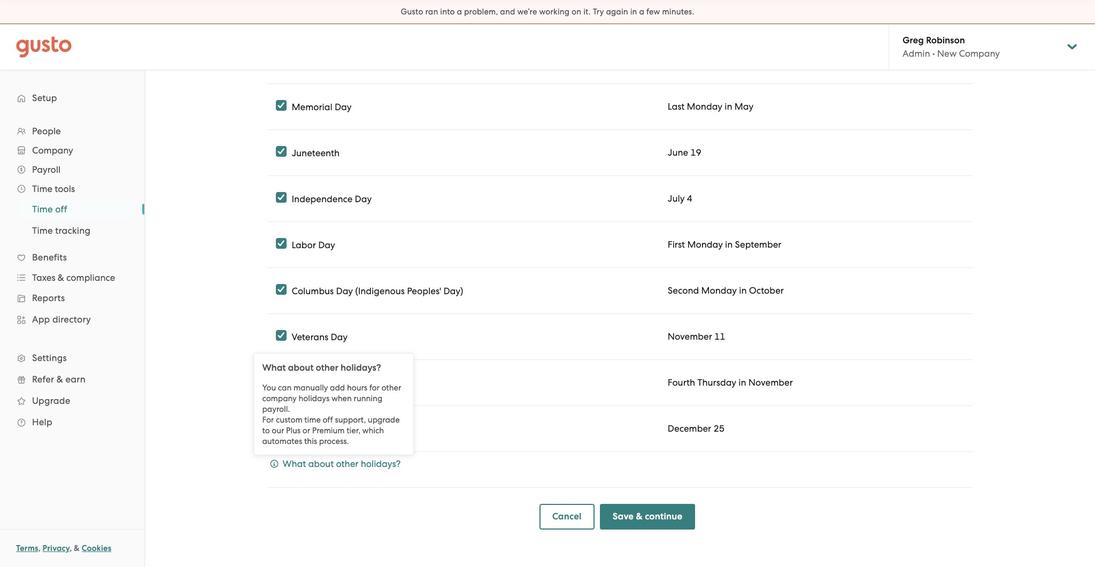 Task type: describe. For each thing, give the bounding box(es) containing it.
second monday in october
[[668, 285, 784, 296]]

in for first
[[726, 239, 733, 250]]

privacy link
[[43, 544, 70, 553]]

taxes & compliance
[[32, 272, 115, 283]]

day for memorial
[[335, 101, 352, 112]]

off inside you can manually add hours for other company holidays when running payroll. for custom time off support, upgrade to our plus or premium tier, which automates this process.
[[323, 415, 333, 425]]

1 a from the left
[[457, 7, 462, 17]]

you
[[262, 383, 276, 393]]

what about other holidays? status
[[254, 354, 414, 455]]

First Monday in September checkbox
[[276, 238, 287, 249]]

help
[[32, 417, 52, 427]]

app directory
[[32, 314, 91, 325]]

benefits
[[32, 252, 67, 263]]

time
[[305, 415, 321, 425]]

what inside popup button
[[283, 459, 306, 469]]

working
[[540, 7, 570, 17]]

monday for second
[[702, 285, 737, 296]]

problem,
[[464, 7, 498, 17]]

privacy
[[43, 544, 70, 553]]

what about other holidays? tooltip
[[254, 353, 414, 471]]

fourth
[[668, 377, 696, 388]]

gusto ran into a problem, and we're working on it. try again in a few minutes.
[[401, 7, 695, 17]]

in right again
[[631, 7, 638, 17]]

time for time tracking
[[32, 225, 53, 236]]

automates
[[262, 437, 302, 446]]

reports
[[32, 293, 65, 303]]

running
[[354, 394, 383, 403]]

company
[[262, 394, 297, 403]]

save & continue
[[613, 511, 683, 522]]

Last Monday in May checkbox
[[276, 100, 287, 111]]

holidays? inside popup button
[[361, 459, 401, 469]]

time off
[[32, 204, 67, 215]]

4
[[687, 193, 693, 204]]

again
[[606, 7, 629, 17]]

day for independence
[[355, 193, 372, 204]]

December 25 checkbox
[[276, 422, 287, 433]]

thursday
[[698, 377, 737, 388]]

hours
[[347, 383, 368, 393]]

& for earn
[[57, 374, 63, 385]]

company button
[[11, 141, 134, 160]]

it.
[[584, 7, 591, 17]]

taxes & compliance button
[[11, 268, 134, 287]]

can
[[278, 383, 292, 393]]

upgrade
[[32, 395, 70, 406]]

columbus day (indigenous peoples' day)
[[292, 285, 464, 296]]

what about other holidays? inside popup button
[[283, 459, 401, 469]]

memorial day
[[292, 101, 352, 112]]

veterans
[[292, 331, 329, 342]]

time tools
[[32, 184, 75, 194]]

independence
[[292, 193, 353, 204]]

tier,
[[347, 426, 361, 436]]

save
[[613, 511, 634, 522]]

day)
[[444, 285, 464, 296]]

veterans day
[[292, 331, 348, 342]]

payroll
[[32, 164, 61, 175]]

christmas
[[292, 423, 334, 434]]

19
[[691, 147, 702, 158]]

November 11 checkbox
[[276, 330, 287, 341]]

25
[[714, 423, 725, 434]]

in for last
[[725, 101, 733, 112]]

labor day
[[292, 239, 335, 250]]

premium
[[312, 426, 345, 436]]

earn
[[66, 374, 86, 385]]

holidays
[[299, 394, 330, 403]]

monday for last
[[687, 101, 723, 112]]

settings link
[[11, 348, 134, 368]]

july 4
[[668, 193, 693, 204]]

list containing people
[[0, 121, 144, 433]]

november 11
[[668, 331, 726, 342]]

app directory link
[[11, 310, 134, 329]]

june
[[668, 147, 689, 158]]

in for second
[[740, 285, 747, 296]]

may
[[735, 101, 754, 112]]

cancel
[[553, 511, 582, 522]]

Fourth Thursday in November checkbox
[[276, 376, 287, 387]]

& for continue
[[636, 511, 643, 522]]

people button
[[11, 121, 134, 141]]

save & continue button
[[600, 504, 696, 530]]

setup
[[32, 93, 57, 103]]

2 , from the left
[[70, 544, 72, 553]]

to
[[262, 426, 270, 436]]

manually
[[294, 383, 328, 393]]

custom
[[276, 415, 303, 425]]

in for fourth
[[739, 377, 747, 388]]

payroll button
[[11, 160, 134, 179]]

columbus
[[292, 285, 334, 296]]

& left cookies
[[74, 544, 80, 553]]

try
[[593, 7, 604, 17]]

(indigenous
[[355, 285, 405, 296]]

second
[[668, 285, 699, 296]]

october
[[749, 285, 784, 296]]

refer & earn
[[32, 374, 86, 385]]

list containing time off
[[0, 199, 144, 241]]

you can manually add hours for other company holidays when running payroll. for custom time off support, upgrade to our plus or premium tier, which automates this process.
[[262, 383, 401, 446]]

support,
[[335, 415, 366, 425]]

tools
[[55, 184, 75, 194]]

& for compliance
[[58, 272, 64, 283]]



Task type: vqa. For each thing, say whether or not it's contained in the screenshot.
rightmost ,
yes



Task type: locate. For each thing, give the bounding box(es) containing it.
or
[[303, 426, 310, 436]]

June 19 checkbox
[[276, 146, 287, 157]]

november
[[668, 331, 713, 342], [749, 377, 793, 388]]

what about other holidays? inside status
[[262, 362, 381, 373]]

plus
[[286, 426, 301, 436]]

1 vertical spatial monday
[[688, 239, 723, 250]]

1 vertical spatial what
[[283, 459, 306, 469]]

when
[[332, 394, 352, 403]]

day right veterans
[[331, 331, 348, 342]]

monday right second
[[702, 285, 737, 296]]

0 horizontal spatial ,
[[38, 544, 41, 553]]

continue
[[645, 511, 683, 522]]

company inside greg robinson admin • new company
[[960, 48, 1001, 59]]

& inside save & continue button
[[636, 511, 643, 522]]

, left privacy link
[[38, 544, 41, 553]]

1 vertical spatial what about other holidays?
[[283, 459, 401, 469]]

1 vertical spatial off
[[323, 415, 333, 425]]

time down payroll
[[32, 184, 52, 194]]

•
[[933, 48, 936, 59]]

0 horizontal spatial november
[[668, 331, 713, 342]]

last
[[668, 101, 685, 112]]

, left cookies button
[[70, 544, 72, 553]]

Second Monday in October checkbox
[[276, 284, 287, 295]]

time inside dropdown button
[[32, 184, 52, 194]]

0 vertical spatial off
[[55, 204, 67, 215]]

day up process.
[[336, 423, 353, 434]]

monday right first
[[688, 239, 723, 250]]

day for labor
[[318, 239, 335, 250]]

terms , privacy , & cookies
[[16, 544, 111, 553]]

off down tools
[[55, 204, 67, 215]]

day for christmas
[[336, 423, 353, 434]]

& right save
[[636, 511, 643, 522]]

labor
[[292, 239, 316, 250]]

time tracking
[[32, 225, 91, 236]]

other inside popup button
[[336, 459, 359, 469]]

1 horizontal spatial ,
[[70, 544, 72, 553]]

a right into
[[457, 7, 462, 17]]

payroll.
[[262, 404, 290, 414]]

for
[[262, 415, 274, 425]]

monday for first
[[688, 239, 723, 250]]

people
[[32, 126, 61, 136]]

gusto navigation element
[[0, 70, 144, 450]]

in
[[631, 7, 638, 17], [725, 101, 733, 112], [726, 239, 733, 250], [740, 285, 747, 296], [739, 377, 747, 388]]

terms link
[[16, 544, 38, 553]]

off up premium at the bottom
[[323, 415, 333, 425]]

day right the columbus
[[336, 285, 353, 296]]

about inside popup button
[[308, 459, 334, 469]]

what right module__icon___go7vc
[[283, 459, 306, 469]]

off inside "list"
[[55, 204, 67, 215]]

settings
[[32, 353, 67, 363]]

refer
[[32, 374, 54, 385]]

few
[[647, 7, 661, 17]]

first
[[668, 239, 685, 250]]

robinson
[[927, 35, 966, 46]]

in left the 'october' at the bottom of page
[[740, 285, 747, 296]]

company right new
[[960, 48, 1001, 59]]

other right 'for' at bottom left
[[382, 383, 401, 393]]

day for veterans
[[331, 331, 348, 342]]

0 vertical spatial what
[[262, 362, 286, 373]]

1 horizontal spatial a
[[640, 7, 645, 17]]

company down people
[[32, 145, 73, 156]]

2 vertical spatial other
[[336, 459, 359, 469]]

1 vertical spatial company
[[32, 145, 73, 156]]

what about other holidays? button
[[270, 457, 401, 470]]

time for time tools
[[32, 184, 52, 194]]

1 list from the top
[[0, 121, 144, 433]]

refer & earn link
[[11, 370, 134, 389]]

what about other holidays? up thanksgiving
[[262, 362, 381, 373]]

2 vertical spatial monday
[[702, 285, 737, 296]]

gusto
[[401, 7, 424, 17]]

1 vertical spatial time
[[32, 204, 53, 215]]

directory
[[52, 314, 91, 325]]

other
[[316, 362, 339, 373], [382, 383, 401, 393], [336, 459, 359, 469]]

christmas day
[[292, 423, 353, 434]]

0 vertical spatial what about other holidays?
[[262, 362, 381, 373]]

about inside status
[[288, 362, 314, 373]]

day right independence
[[355, 193, 372, 204]]

1 vertical spatial about
[[308, 459, 334, 469]]

0 vertical spatial november
[[668, 331, 713, 342]]

other down process.
[[336, 459, 359, 469]]

0 horizontal spatial company
[[32, 145, 73, 156]]

a
[[457, 7, 462, 17], [640, 7, 645, 17]]

this
[[304, 437, 317, 446]]

holidays? up hours
[[341, 362, 381, 373]]

process.
[[319, 437, 349, 446]]

0 horizontal spatial a
[[457, 7, 462, 17]]

& left the earn
[[57, 374, 63, 385]]

home image
[[16, 36, 72, 58]]

about down this
[[308, 459, 334, 469]]

0 vertical spatial about
[[288, 362, 314, 373]]

in left may
[[725, 101, 733, 112]]

0 vertical spatial company
[[960, 48, 1001, 59]]

what about other holidays? down process.
[[283, 459, 401, 469]]

cancel link
[[540, 504, 595, 530]]

time for time off
[[32, 204, 53, 215]]

juneteenth
[[292, 147, 340, 158]]

upgrade
[[368, 415, 400, 425]]

december 25
[[668, 423, 725, 434]]

fourth thursday in november
[[668, 377, 793, 388]]

0 vertical spatial holidays?
[[341, 362, 381, 373]]

what up fourth thursday in november checkbox on the bottom of the page
[[262, 362, 286, 373]]

benefits link
[[11, 248, 134, 267]]

time tools button
[[11, 179, 134, 199]]

1 horizontal spatial november
[[749, 377, 793, 388]]

admin
[[903, 48, 931, 59]]

peoples'
[[407, 285, 442, 296]]

day for columbus
[[336, 285, 353, 296]]

1 vertical spatial november
[[749, 377, 793, 388]]

3 time from the top
[[32, 225, 53, 236]]

time down time tools
[[32, 204, 53, 215]]

in left september
[[726, 239, 733, 250]]

monday
[[687, 101, 723, 112], [688, 239, 723, 250], [702, 285, 737, 296]]

time inside "link"
[[32, 225, 53, 236]]

company inside dropdown button
[[32, 145, 73, 156]]

holidays?
[[341, 362, 381, 373], [361, 459, 401, 469]]

2 time from the top
[[32, 204, 53, 215]]

new
[[938, 48, 957, 59]]

which
[[363, 426, 384, 436]]

July 4 checkbox
[[276, 192, 287, 203]]

minutes.
[[663, 7, 695, 17]]

1 vertical spatial holidays?
[[361, 459, 401, 469]]

day right memorial
[[335, 101, 352, 112]]

time down time off
[[32, 225, 53, 236]]

greg robinson admin • new company
[[903, 35, 1001, 59]]

on
[[572, 7, 582, 17]]

memorial
[[292, 101, 333, 112]]

list
[[0, 121, 144, 433], [0, 199, 144, 241]]

1 horizontal spatial company
[[960, 48, 1001, 59]]

last monday in may
[[668, 101, 754, 112]]

tracking
[[55, 225, 91, 236]]

monday right last
[[687, 101, 723, 112]]

1 vertical spatial other
[[382, 383, 401, 393]]

0 vertical spatial monday
[[687, 101, 723, 112]]

into
[[440, 7, 455, 17]]

what inside status
[[262, 362, 286, 373]]

1 , from the left
[[38, 544, 41, 553]]

11
[[715, 331, 726, 342]]

0 horizontal spatial off
[[55, 204, 67, 215]]

other up thanksgiving
[[316, 362, 339, 373]]

december
[[668, 423, 712, 434]]

september
[[735, 239, 782, 250]]

terms
[[16, 544, 38, 553]]

holidays? inside status
[[341, 362, 381, 373]]

june 19
[[668, 147, 702, 158]]

0 vertical spatial time
[[32, 184, 52, 194]]

upgrade link
[[11, 391, 134, 410]]

company
[[960, 48, 1001, 59], [32, 145, 73, 156]]

module__icon___go7vc image
[[270, 460, 278, 468]]

& right taxes
[[58, 272, 64, 283]]

about up manually
[[288, 362, 314, 373]]

& inside "refer & earn" "link"
[[57, 374, 63, 385]]

what about other holidays?
[[262, 362, 381, 373], [283, 459, 401, 469]]

2 list from the top
[[0, 199, 144, 241]]

setup link
[[11, 88, 134, 108]]

2 a from the left
[[640, 7, 645, 17]]

app
[[32, 314, 50, 325]]

& inside the taxes & compliance dropdown button
[[58, 272, 64, 283]]

thanksgiving
[[292, 377, 348, 388]]

greg
[[903, 35, 924, 46]]

day right labor
[[318, 239, 335, 250]]

1 time from the top
[[32, 184, 52, 194]]

a left few
[[640, 7, 645, 17]]

other inside you can manually add hours for other company holidays when running payroll. for custom time off support, upgrade to our plus or premium tier, which automates this process.
[[382, 383, 401, 393]]

cookies
[[82, 544, 111, 553]]

our
[[272, 426, 284, 436]]

0 vertical spatial other
[[316, 362, 339, 373]]

in right thursday in the bottom of the page
[[739, 377, 747, 388]]

taxes
[[32, 272, 55, 283]]

1 horizontal spatial off
[[323, 415, 333, 425]]

2 vertical spatial time
[[32, 225, 53, 236]]

holidays? down the "which"
[[361, 459, 401, 469]]



